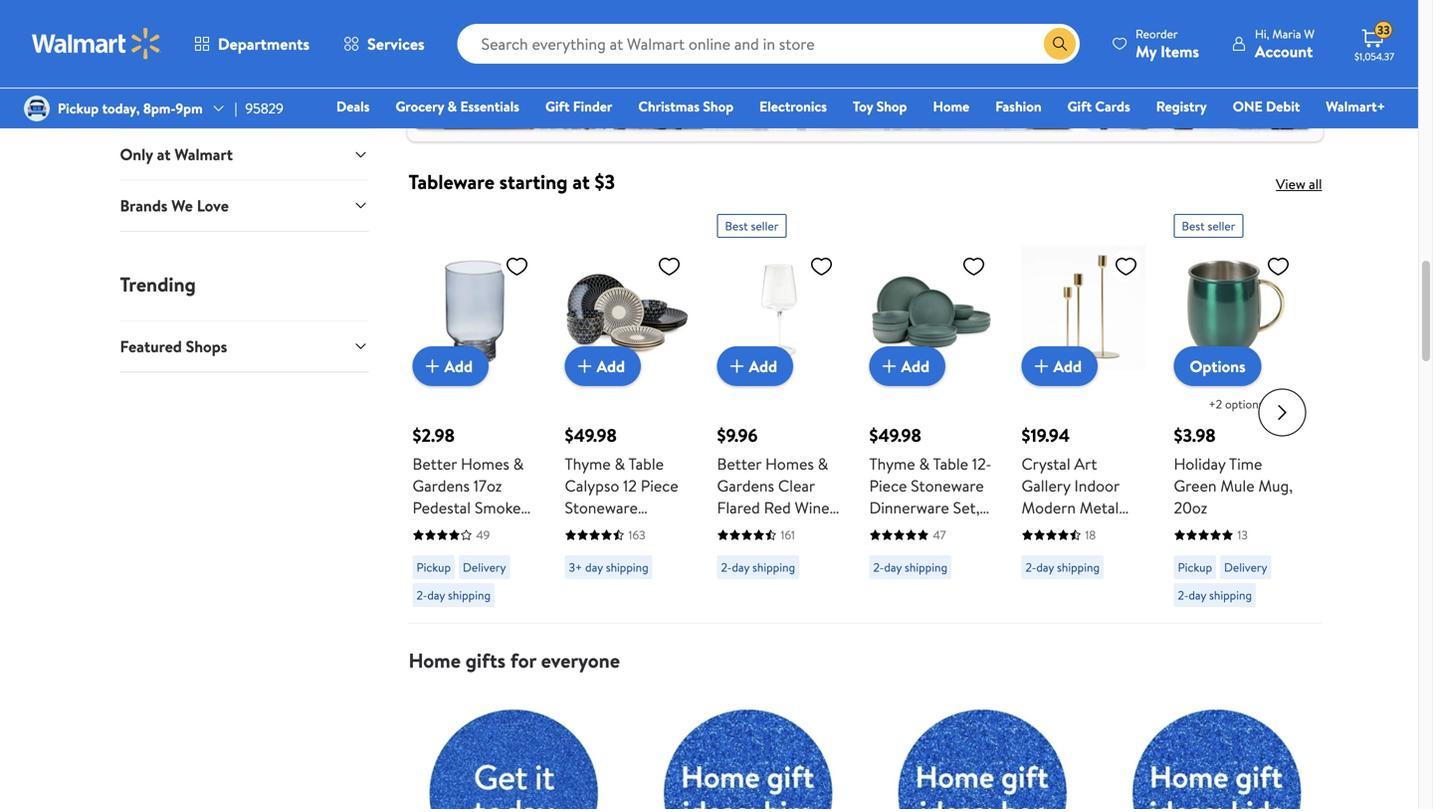 Task type: describe. For each thing, give the bounding box(es) containing it.
dinnerware inside $49.98 thyme & table 12- piece stoneware dinnerware set, caspian green
[[870, 497, 949, 519]]

clear
[[778, 475, 815, 497]]

2 add to cart image from the left
[[725, 354, 749, 378]]

walmart+
[[1326, 97, 1386, 116]]

13
[[1238, 527, 1248, 544]]

thyme & table 12-piece stoneware dinnerware set, caspian green image
[[870, 246, 994, 370]]

today,
[[102, 99, 140, 118]]

2-day shipping down caspian
[[874, 559, 948, 576]]

hi, maria w account
[[1255, 25, 1315, 62]]

3 add from the left
[[749, 355, 778, 377]]

day down 20oz
[[1189, 587, 1207, 604]]

fashion
[[996, 97, 1042, 116]]

2- down caspian
[[874, 559, 884, 576]]

3
[[1040, 584, 1049, 606]]

service
[[565, 541, 616, 563]]

day down tumbler
[[427, 587, 445, 604]]

tableware starting at $3
[[409, 168, 615, 196]]

registry link
[[1147, 96, 1216, 117]]

for inside $49.98 thyme & table calypso 12 piece stoneware dinnerware set, service for 4
[[619, 541, 640, 563]]

gift finder link
[[536, 96, 621, 117]]

items
[[1161, 40, 1199, 62]]

3+ day shipping
[[569, 559, 649, 576]]

add to favorites list, holiday time green mule mug, 20oz image
[[1267, 254, 1291, 279]]

christmas shop link
[[629, 96, 743, 117]]

crystal
[[1022, 453, 1071, 475]]

options
[[1225, 396, 1264, 413]]

stoneware inside $49.98 thyme & table 12- piece stoneware dinnerware set, caspian green
[[911, 475, 984, 497]]

+2
[[1209, 396, 1223, 413]]

calypso
[[565, 475, 619, 497]]

33
[[1378, 22, 1390, 39]]

161
[[781, 527, 795, 544]]

shop for christmas shop
[[703, 97, 734, 116]]

pickup today, 8pm-9pm
[[58, 99, 203, 118]]

with
[[757, 519, 786, 541]]

tealight
[[1022, 541, 1075, 563]]

day right 3+
[[585, 559, 603, 576]]

add button for $49.98 thyme & table 12- piece stoneware dinnerware set, caspian green
[[870, 347, 946, 386]]

only at walmart button
[[120, 129, 369, 180]]

reorder my items
[[1136, 25, 1199, 62]]

$19.94
[[1022, 423, 1070, 448]]

add to favorites list, better homes & gardens clear flared red wine glass with stem, 4 pack image
[[810, 254, 834, 279]]

shipping down 13
[[1210, 587, 1252, 604]]

gift cards link
[[1059, 96, 1140, 117]]

add to cart image for $49.98 thyme & table 12- piece stoneware dinnerware set, caspian green
[[877, 354, 901, 378]]

day down caspian
[[884, 559, 902, 576]]

shipping down tumbler
[[448, 587, 491, 604]]

shipping down 161
[[753, 559, 795, 576]]

$2.98
[[413, 423, 455, 448]]

at inside dropdown button
[[157, 143, 171, 165]]

add for $49.98 thyme & table 12- piece stoneware dinnerware set, caspian green
[[901, 355, 930, 377]]

caspian
[[870, 519, 923, 541]]

holiday
[[1174, 453, 1226, 475]]

services
[[367, 33, 425, 55]]

$9.96 better homes & gardens clear flared red wine glass with stem, 4 pack
[[717, 423, 830, 563]]

thyme for $49.98 thyme & table 12- piece stoneware dinnerware set, caspian green
[[870, 453, 915, 475]]

one debit
[[1233, 97, 1300, 116]]

home link
[[924, 96, 979, 117]]

add to favorites list, thyme & table 12-piece stoneware dinnerware set, caspian green image
[[962, 254, 986, 279]]

smoke
[[475, 497, 521, 519]]

shipping down 18 at the right of page
[[1057, 559, 1100, 576]]

only at walmart
[[120, 143, 233, 165]]

gift for gift cards
[[1068, 97, 1092, 116]]

stem,
[[790, 519, 830, 541]]

mug,
[[1259, 475, 1293, 497]]

walmart
[[175, 143, 233, 165]]

+2 options
[[1209, 396, 1264, 413]]

all
[[1309, 174, 1322, 194]]

featured for featured brands
[[120, 78, 198, 106]]

everyone
[[541, 647, 620, 675]]

stoneware inside $49.98 thyme & table calypso 12 piece stoneware dinnerware set, service for 4
[[565, 497, 638, 519]]

green inside $49.98 thyme & table 12- piece stoneware dinnerware set, caspian green
[[927, 519, 970, 541]]

set, inside $49.98 thyme & table calypso 12 piece stoneware dinnerware set, service for 4
[[649, 519, 675, 541]]

walmart+ link
[[1317, 96, 1395, 117]]

163
[[629, 527, 646, 544]]

green inside $3.98 holiday time green mule mug, 20oz
[[1174, 475, 1217, 497]]

add button for $19.94 crystal art gallery indoor modern metal gold unscented tealight candle stick holder set of 3
[[1022, 347, 1098, 386]]

set
[[1110, 563, 1133, 584]]

gift cards
[[1068, 97, 1131, 116]]

featured brands
[[120, 78, 262, 106]]

pause image
[[711, 113, 718, 122]]

view all link
[[1276, 174, 1322, 194]]

tumbler
[[413, 541, 468, 563]]

$49.98 thyme & table calypso 12 piece stoneware dinnerware set, service for 4
[[565, 423, 679, 563]]

time
[[1229, 453, 1263, 475]]

add to favorites list, crystal art gallery indoor modern metal gold unscented tealight candle stick holder set of 3 image
[[1114, 254, 1138, 279]]

add button for $2.98 better homes & gardens 17oz pedestal  smoke drinking glass tumbler
[[413, 347, 489, 386]]

add to cart image for $49.98 thyme & table calypso 12 piece stoneware dinnerware set, service for 4
[[573, 354, 597, 378]]

essentials
[[460, 97, 520, 116]]

gallery
[[1022, 475, 1071, 497]]

home for home gifts for everyone
[[409, 647, 461, 675]]

finder
[[573, 97, 613, 116]]

piece inside $49.98 thyme & table calypso 12 piece stoneware dinnerware set, service for 4
[[641, 475, 679, 497]]

electronics
[[760, 97, 827, 116]]

1 vertical spatial at
[[573, 168, 590, 196]]

grocery
[[396, 97, 444, 116]]

mule
[[1221, 475, 1255, 497]]

deals
[[336, 97, 370, 116]]

we
[[171, 195, 193, 217]]

better homes & gardens 17oz pedestal  smoke drinking glass tumbler image
[[413, 246, 537, 370]]

best seller for +2 options
[[1182, 218, 1236, 235]]

0 horizontal spatial for
[[511, 647, 536, 675]]

& inside grocery & essentials link
[[448, 97, 457, 116]]

shop for toy shop
[[877, 97, 907, 116]]

brands we love button
[[120, 180, 369, 231]]

set, inside $49.98 thyme & table 12- piece stoneware dinnerware set, caspian green
[[953, 497, 980, 519]]

maria
[[1273, 25, 1302, 42]]

w
[[1304, 25, 1315, 42]]

$49.98 for $49.98 thyme & table calypso 12 piece stoneware dinnerware set, service for 4
[[565, 423, 617, 448]]

add to favorites list, better homes & gardens 17oz pedestal  smoke drinking glass tumbler image
[[505, 254, 529, 279]]

home gifts for everyone
[[409, 647, 620, 675]]

add button for $49.98 thyme & table calypso 12 piece stoneware dinnerware set, service for 4
[[565, 347, 641, 386]]

product group containing $3.98
[[1174, 206, 1299, 615]]

day down flared
[[732, 559, 750, 576]]

best seller for $9.96
[[725, 218, 779, 235]]

departments button
[[177, 20, 327, 68]]

| 95829
[[235, 99, 284, 118]]

departments
[[218, 33, 310, 55]]

holder
[[1059, 563, 1107, 584]]

christmas shop
[[638, 97, 734, 116]]

featured for featured shops
[[120, 335, 182, 357]]

view all
[[1276, 174, 1322, 194]]

& inside $9.96 better homes & gardens clear flared red wine glass with stem, 4 pack
[[818, 453, 829, 475]]

piece inside $49.98 thyme & table 12- piece stoneware dinnerware set, caspian green
[[870, 475, 907, 497]]

grocery & essentials link
[[387, 96, 529, 117]]



Task type: locate. For each thing, give the bounding box(es) containing it.
gardens left clear
[[717, 475, 774, 497]]

0 vertical spatial featured
[[120, 78, 198, 106]]

$49.98 up calypso
[[565, 423, 617, 448]]

1 horizontal spatial delivery
[[1224, 559, 1268, 576]]

0 vertical spatial brands
[[202, 78, 262, 106]]

2 best seller from the left
[[1182, 218, 1236, 235]]

0 horizontal spatial stoneware
[[565, 497, 638, 519]]

list
[[397, 673, 1334, 809]]

stoneware up the 163
[[565, 497, 638, 519]]

2 table from the left
[[933, 453, 969, 475]]

0 vertical spatial for
[[619, 541, 640, 563]]

2 piece from the left
[[870, 475, 907, 497]]

2- down tumbler
[[417, 587, 427, 604]]

add for $2.98 better homes & gardens 17oz pedestal  smoke drinking glass tumbler
[[444, 355, 473, 377]]

thyme inside $49.98 thyme & table calypso 12 piece stoneware dinnerware set, service for 4
[[565, 453, 611, 475]]

0 horizontal spatial best
[[725, 218, 748, 235]]

4 for $49.98
[[643, 541, 653, 563]]

1 horizontal spatial green
[[1174, 475, 1217, 497]]

electronics link
[[751, 96, 836, 117]]

1 vertical spatial green
[[927, 519, 970, 541]]

0 horizontal spatial pickup
[[58, 99, 99, 118]]

1 horizontal spatial gardens
[[717, 475, 774, 497]]

pickup left today,
[[58, 99, 99, 118]]

5 add from the left
[[1054, 355, 1082, 377]]

2 gardens from the left
[[717, 475, 774, 497]]

day up 3
[[1037, 559, 1054, 576]]

2- down 20oz
[[1178, 587, 1189, 604]]

1 vertical spatial featured
[[120, 335, 182, 357]]

gift left 'cards' in the right top of the page
[[1068, 97, 1092, 116]]

shop right christmas at the top of the page
[[703, 97, 734, 116]]

0 horizontal spatial glass
[[475, 519, 511, 541]]

0 horizontal spatial homes
[[461, 453, 510, 475]]

1 horizontal spatial at
[[573, 168, 590, 196]]

0 horizontal spatial seller
[[751, 218, 779, 235]]

1 delivery from the left
[[463, 559, 506, 576]]

& up service on the left bottom of the page
[[615, 453, 625, 475]]

1 vertical spatial for
[[511, 647, 536, 675]]

1 gift from the left
[[545, 97, 570, 116]]

49
[[476, 527, 490, 544]]

1 shop from the left
[[703, 97, 734, 116]]

table for $49.98 thyme & table calypso 12 piece stoneware dinnerware set, service for 4
[[629, 453, 664, 475]]

toy shop link
[[844, 96, 916, 117]]

2 glass from the left
[[717, 519, 753, 541]]

best for $9.96
[[725, 218, 748, 235]]

home left 'fashion'
[[933, 97, 970, 116]]

stick
[[1022, 563, 1055, 584]]

2 product group from the left
[[565, 206, 689, 615]]

flared
[[717, 497, 760, 519]]

crystal art gallery indoor modern metal gold unscented tealight candle stick holder set of 3 image
[[1022, 246, 1146, 370]]

homes up smoke
[[461, 453, 510, 475]]

1 vertical spatial home
[[409, 647, 461, 675]]

1 horizontal spatial best seller
[[1182, 218, 1236, 235]]

1 add from the left
[[444, 355, 473, 377]]

green right caspian
[[927, 519, 970, 541]]

$3.98 holiday time green mule mug, 20oz
[[1174, 423, 1293, 519]]

1 horizontal spatial for
[[619, 541, 640, 563]]

add
[[444, 355, 473, 377], [597, 355, 625, 377], [749, 355, 778, 377], [901, 355, 930, 377], [1054, 355, 1082, 377]]

shop right toy
[[877, 97, 907, 116]]

& right clear
[[818, 453, 829, 475]]

home
[[933, 97, 970, 116], [409, 647, 461, 675]]

at left $3
[[573, 168, 590, 196]]

2- down flared
[[721, 559, 732, 576]]

0 vertical spatial green
[[1174, 475, 1217, 497]]

4 right service on the left bottom of the page
[[643, 541, 653, 563]]

best up better homes & gardens clear flared red wine glass with stem, 4 pack image on the right top of the page
[[725, 218, 748, 235]]

1 $49.98 from the left
[[565, 423, 617, 448]]

1 table from the left
[[629, 453, 664, 475]]

0 horizontal spatial gardens
[[413, 475, 470, 497]]

0 horizontal spatial home
[[409, 647, 461, 675]]

47
[[933, 527, 946, 544]]

$9.96
[[717, 423, 758, 448]]

4 add button from the left
[[870, 347, 946, 386]]

better for $9.96
[[717, 453, 762, 475]]

glass for $9.96
[[717, 519, 753, 541]]

1 horizontal spatial thyme
[[870, 453, 915, 475]]

0 horizontal spatial dinnerware
[[565, 519, 645, 541]]

1 horizontal spatial better
[[717, 453, 762, 475]]

brands inside brands we love dropdown button
[[120, 195, 168, 217]]

at
[[157, 143, 171, 165], [573, 168, 590, 196]]

1 horizontal spatial 4
[[717, 541, 727, 563]]

best seller
[[725, 218, 779, 235], [1182, 218, 1236, 235]]

0 horizontal spatial shop
[[703, 97, 734, 116]]

home left gifts
[[409, 647, 461, 675]]

unscented
[[1059, 519, 1133, 541]]

gardens inside $9.96 better homes & gardens clear flared red wine glass with stem, 4 pack
[[717, 475, 774, 497]]

1 add button from the left
[[413, 347, 489, 386]]

0 vertical spatial at
[[157, 143, 171, 165]]

5 add button from the left
[[1022, 347, 1098, 386]]

shops
[[186, 335, 227, 357]]

1 horizontal spatial brands
[[202, 78, 262, 106]]

1 product group from the left
[[413, 206, 537, 615]]

1 add to cart image from the left
[[573, 354, 597, 378]]

6 product group from the left
[[1174, 206, 1299, 615]]

add to cart image
[[421, 354, 444, 378]]

1 homes from the left
[[461, 453, 510, 475]]

& right grocery
[[448, 97, 457, 116]]

3+
[[569, 559, 582, 576]]

0 horizontal spatial $49.98
[[565, 423, 617, 448]]

homes inside $9.96 better homes & gardens clear flared red wine glass with stem, 4 pack
[[765, 453, 814, 475]]

product group containing $2.98
[[413, 206, 537, 615]]

product group containing $9.96
[[717, 206, 842, 615]]

3 product group from the left
[[717, 206, 842, 615]]

2- up "of"
[[1026, 559, 1037, 576]]

0 horizontal spatial 4
[[643, 541, 653, 563]]

dinnerware inside $49.98 thyme & table calypso 12 piece stoneware dinnerware set, service for 4
[[565, 519, 645, 541]]

add to cart image
[[573, 354, 597, 378], [725, 354, 749, 378], [877, 354, 901, 378], [1030, 354, 1054, 378]]

delivery
[[463, 559, 506, 576], [1224, 559, 1268, 576]]

search icon image
[[1052, 36, 1068, 52]]

shipping down the 163
[[606, 559, 649, 576]]

2 featured from the top
[[120, 335, 182, 357]]

$49.98 up caspian
[[870, 423, 922, 448]]

piece up caspian
[[870, 475, 907, 497]]

gardens for $9.96
[[717, 475, 774, 497]]

seller for $9.96
[[751, 218, 779, 235]]

table inside $49.98 thyme & table 12- piece stoneware dinnerware set, caspian green
[[933, 453, 969, 475]]

0 horizontal spatial table
[[629, 453, 664, 475]]

1 4 from the left
[[643, 541, 653, 563]]

delivery down 13
[[1224, 559, 1268, 576]]

next slide for product carousel list image
[[1259, 389, 1307, 437]]

1 vertical spatial brands
[[120, 195, 168, 217]]

4 add from the left
[[901, 355, 930, 377]]

carousel controls navigation
[[695, 106, 1036, 130]]

gift inside gift finder link
[[545, 97, 570, 116]]

gardens up drinking
[[413, 475, 470, 497]]

2 add button from the left
[[565, 347, 641, 386]]

modern
[[1022, 497, 1076, 519]]

homes inside $2.98 better homes & gardens 17oz pedestal  smoke drinking glass tumbler
[[461, 453, 510, 475]]

better inside $2.98 better homes & gardens 17oz pedestal  smoke drinking glass tumbler
[[413, 453, 457, 475]]

0 horizontal spatial better
[[413, 453, 457, 475]]

0 horizontal spatial brands
[[120, 195, 168, 217]]

thyme left 12
[[565, 453, 611, 475]]

at right only
[[157, 143, 171, 165]]

2-day shipping down 13
[[1178, 587, 1252, 604]]

add to cart image for $19.94 crystal art gallery indoor modern metal gold unscented tealight candle stick holder set of 3
[[1030, 354, 1054, 378]]

4 for $9.96
[[717, 541, 727, 563]]

reorder
[[1136, 25, 1178, 42]]

love
[[197, 195, 229, 217]]

add for $49.98 thyme & table calypso 12 piece stoneware dinnerware set, service for 4
[[597, 355, 625, 377]]

table right calypso
[[629, 453, 664, 475]]

home inside "link"
[[933, 97, 970, 116]]

featured shops
[[120, 335, 227, 357]]

12-
[[972, 453, 992, 475]]

4 inside $9.96 better homes & gardens clear flared red wine glass with stem, 4 pack
[[717, 541, 727, 563]]

& inside $49.98 thyme & table 12- piece stoneware dinnerware set, caspian green
[[919, 453, 930, 475]]

seller up 'holiday time green mule mug, 20oz' "image"
[[1208, 218, 1236, 235]]

pickup down drinking
[[417, 559, 451, 576]]

0 horizontal spatial at
[[157, 143, 171, 165]]

Walmart Site-Wide search field
[[458, 24, 1080, 64]]

best up 'holiday time green mule mug, 20oz' "image"
[[1182, 218, 1205, 235]]

0 horizontal spatial delivery
[[463, 559, 506, 576]]

1 horizontal spatial dinnerware
[[870, 497, 949, 519]]

1 horizontal spatial table
[[933, 453, 969, 475]]

1 horizontal spatial $49.98
[[870, 423, 922, 448]]

pickup down 20oz
[[1178, 559, 1213, 576]]

$49.98
[[565, 423, 617, 448], [870, 423, 922, 448]]

gift inside "gift cards" link
[[1068, 97, 1092, 116]]

table for $49.98 thyme & table 12- piece stoneware dinnerware set, caspian green
[[933, 453, 969, 475]]

for right gifts
[[511, 647, 536, 675]]

1 glass from the left
[[475, 519, 511, 541]]

$49.98 for $49.98 thyme & table 12- piece stoneware dinnerware set, caspian green
[[870, 423, 922, 448]]

4 left pack
[[717, 541, 727, 563]]

best seller up better homes & gardens clear flared red wine glass with stem, 4 pack image on the right top of the page
[[725, 218, 779, 235]]

&
[[448, 97, 457, 116], [513, 453, 524, 475], [615, 453, 625, 475], [818, 453, 829, 475], [919, 453, 930, 475]]

0 horizontal spatial best seller
[[725, 218, 779, 235]]

product group
[[413, 206, 537, 615], [565, 206, 689, 615], [717, 206, 842, 615], [870, 206, 994, 615], [1022, 206, 1146, 615], [1174, 206, 1299, 615]]

pedestal
[[413, 497, 471, 519]]

gifts
[[466, 647, 506, 675]]

17oz
[[474, 475, 502, 497]]

3 add button from the left
[[717, 347, 793, 386]]

better down $2.98
[[413, 453, 457, 475]]

1 featured from the top
[[120, 78, 198, 106]]

product group containing $19.94
[[1022, 206, 1146, 615]]

2 $49.98 from the left
[[870, 423, 922, 448]]

0 horizontal spatial gift
[[545, 97, 570, 116]]

candle
[[1079, 541, 1127, 563]]

options link
[[1174, 347, 1262, 386]]

better for $2.98
[[413, 453, 457, 475]]

1 horizontal spatial best
[[1182, 218, 1205, 235]]

registry
[[1156, 97, 1207, 116]]

cards
[[1095, 97, 1131, 116]]

2-day shipping up 3
[[1026, 559, 1100, 576]]

best
[[725, 218, 748, 235], [1182, 218, 1205, 235]]

table inside $49.98 thyme & table calypso 12 piece stoneware dinnerware set, service for 4
[[629, 453, 664, 475]]

gift
[[545, 97, 570, 116], [1068, 97, 1092, 116]]

glass for $2.98
[[475, 519, 511, 541]]

stoneware
[[911, 475, 984, 497], [565, 497, 638, 519]]

Search search field
[[458, 24, 1080, 64]]

1 better from the left
[[413, 453, 457, 475]]

trending
[[120, 270, 196, 298]]

toy shop
[[853, 97, 907, 116]]

$19.94 crystal art gallery indoor modern metal gold unscented tealight candle stick holder set of 3
[[1022, 423, 1133, 606]]

2-day shipping down with
[[721, 559, 795, 576]]

1 horizontal spatial set,
[[953, 497, 980, 519]]

for right service on the left bottom of the page
[[619, 541, 640, 563]]

dinnerware up 3+ day shipping
[[565, 519, 645, 541]]

1 horizontal spatial pickup
[[417, 559, 451, 576]]

& left the 12-
[[919, 453, 930, 475]]

2-day shipping down tumbler
[[417, 587, 491, 604]]

only
[[120, 143, 153, 165]]

1 thyme from the left
[[565, 453, 611, 475]]

shipping down 47
[[905, 559, 948, 576]]

glass down 17oz
[[475, 519, 511, 541]]

& right 17oz
[[513, 453, 524, 475]]

pickup
[[58, 99, 99, 118], [417, 559, 451, 576], [1178, 559, 1213, 576]]

fashion link
[[987, 96, 1051, 117]]

one
[[1233, 97, 1263, 116]]

$49.98 inside $49.98 thyme & table calypso 12 piece stoneware dinnerware set, service for 4
[[565, 423, 617, 448]]

4 product group from the left
[[870, 206, 994, 615]]

2 add from the left
[[597, 355, 625, 377]]

 image
[[24, 96, 50, 121]]

$1,054.37
[[1355, 50, 1395, 63]]

dinnerware up 47
[[870, 497, 949, 519]]

delivery down 49
[[463, 559, 506, 576]]

2 delivery from the left
[[1224, 559, 1268, 576]]

18
[[1086, 527, 1096, 544]]

green left mule
[[1174, 475, 1217, 497]]

seller up better homes & gardens clear flared red wine glass with stem, 4 pack image on the right top of the page
[[751, 218, 779, 235]]

one debit link
[[1224, 96, 1309, 117]]

0 horizontal spatial green
[[927, 519, 970, 541]]

2 gift from the left
[[1068, 97, 1092, 116]]

2 thyme from the left
[[870, 453, 915, 475]]

table left the 12-
[[933, 453, 969, 475]]

& inside $2.98 better homes & gardens 17oz pedestal  smoke drinking glass tumbler
[[513, 453, 524, 475]]

thyme & table calypso 12 piece stoneware dinnerware set, service for 4 image
[[565, 246, 689, 370]]

1 horizontal spatial shop
[[877, 97, 907, 116]]

2 shop from the left
[[877, 97, 907, 116]]

featured inside dropdown button
[[120, 335, 182, 357]]

add for $19.94 crystal art gallery indoor modern metal gold unscented tealight candle stick holder set of 3
[[1054, 355, 1082, 377]]

3 add to cart image from the left
[[877, 354, 901, 378]]

$3.98
[[1174, 423, 1216, 448]]

gold
[[1022, 519, 1055, 541]]

options
[[1190, 355, 1246, 377]]

2 4 from the left
[[717, 541, 727, 563]]

tableware
[[409, 168, 495, 196]]

holiday time green mule mug, 20oz image
[[1174, 246, 1299, 370]]

$2.98 better homes & gardens 17oz pedestal  smoke drinking glass tumbler
[[413, 423, 524, 563]]

set, down the 12-
[[953, 497, 980, 519]]

account
[[1255, 40, 1313, 62]]

debit
[[1266, 97, 1300, 116]]

4 add to cart image from the left
[[1030, 354, 1054, 378]]

homes for $9.96
[[765, 453, 814, 475]]

$49.98 inside $49.98 thyme & table 12- piece stoneware dinnerware set, caspian green
[[870, 423, 922, 448]]

red
[[764, 497, 791, 519]]

piece
[[641, 475, 679, 497], [870, 475, 907, 497]]

deals link
[[328, 96, 379, 117]]

gardens for $2.98
[[413, 475, 470, 497]]

indoor
[[1075, 475, 1120, 497]]

2 horizontal spatial pickup
[[1178, 559, 1213, 576]]

add to favorites list, thyme & table calypso 12 piece stoneware dinnerware set, service for 4 image
[[658, 254, 681, 279]]

brands
[[202, 78, 262, 106], [120, 195, 168, 217]]

my
[[1136, 40, 1157, 62]]

better down $9.96
[[717, 453, 762, 475]]

homes up red
[[765, 453, 814, 475]]

1 best from the left
[[725, 218, 748, 235]]

1 horizontal spatial seller
[[1208, 218, 1236, 235]]

2 best from the left
[[1182, 218, 1205, 235]]

best for +2 options
[[1182, 218, 1205, 235]]

1 horizontal spatial stoneware
[[911, 475, 984, 497]]

2 homes from the left
[[765, 453, 814, 475]]

4 inside $49.98 thyme & table calypso 12 piece stoneware dinnerware set, service for 4
[[643, 541, 653, 563]]

toy
[[853, 97, 873, 116]]

2 better from the left
[[717, 453, 762, 475]]

gift for gift finder
[[545, 97, 570, 116]]

& inside $49.98 thyme & table calypso 12 piece stoneware dinnerware set, service for 4
[[615, 453, 625, 475]]

glass inside $9.96 better homes & gardens clear flared red wine glass with stem, 4 pack
[[717, 519, 753, 541]]

glass left with
[[717, 519, 753, 541]]

5 product group from the left
[[1022, 206, 1146, 615]]

8pm-
[[143, 99, 176, 118]]

view
[[1276, 174, 1306, 194]]

4
[[643, 541, 653, 563], [717, 541, 727, 563]]

drinking
[[413, 519, 471, 541]]

stoneware up 47
[[911, 475, 984, 497]]

1 gardens from the left
[[413, 475, 470, 497]]

0 horizontal spatial piece
[[641, 475, 679, 497]]

home for home
[[933, 97, 970, 116]]

best seller up 'holiday time green mule mug, 20oz' "image"
[[1182, 218, 1236, 235]]

2-
[[721, 559, 732, 576], [874, 559, 884, 576], [1026, 559, 1037, 576], [417, 587, 427, 604], [1178, 587, 1189, 604]]

table
[[629, 453, 664, 475], [933, 453, 969, 475]]

1 best seller from the left
[[725, 218, 779, 235]]

gardens
[[413, 475, 470, 497], [717, 475, 774, 497]]

better inside $9.96 better homes & gardens clear flared red wine glass with stem, 4 pack
[[717, 453, 762, 475]]

1 horizontal spatial piece
[[870, 475, 907, 497]]

1 seller from the left
[[751, 218, 779, 235]]

glass inside $2.98 better homes & gardens 17oz pedestal  smoke drinking glass tumbler
[[475, 519, 511, 541]]

seller for +2 options
[[1208, 218, 1236, 235]]

piece right 12
[[641, 475, 679, 497]]

gardens inside $2.98 better homes & gardens 17oz pedestal  smoke drinking glass tumbler
[[413, 475, 470, 497]]

1 horizontal spatial homes
[[765, 453, 814, 475]]

gift left finder
[[545, 97, 570, 116]]

0 vertical spatial home
[[933, 97, 970, 116]]

set, right the 163
[[649, 519, 675, 541]]

1 horizontal spatial home
[[933, 97, 970, 116]]

of
[[1022, 584, 1037, 606]]

thyme inside $49.98 thyme & table 12- piece stoneware dinnerware set, caspian green
[[870, 453, 915, 475]]

services button
[[327, 20, 442, 68]]

featured shops button
[[120, 320, 369, 372]]

better homes & gardens clear flared red wine glass with stem, 4 pack image
[[717, 246, 842, 370]]

0 horizontal spatial set,
[[649, 519, 675, 541]]

brands we love
[[120, 195, 229, 217]]

thyme for $49.98 thyme & table calypso 12 piece stoneware dinnerware set, service for 4
[[565, 453, 611, 475]]

homes for $2.98
[[461, 453, 510, 475]]

0 horizontal spatial thyme
[[565, 453, 611, 475]]

1 horizontal spatial gift
[[1068, 97, 1092, 116]]

2 seller from the left
[[1208, 218, 1236, 235]]

walmart image
[[32, 28, 161, 60]]

1 horizontal spatial glass
[[717, 519, 753, 541]]

1 piece from the left
[[641, 475, 679, 497]]

thyme up caspian
[[870, 453, 915, 475]]



Task type: vqa. For each thing, say whether or not it's contained in the screenshot.


